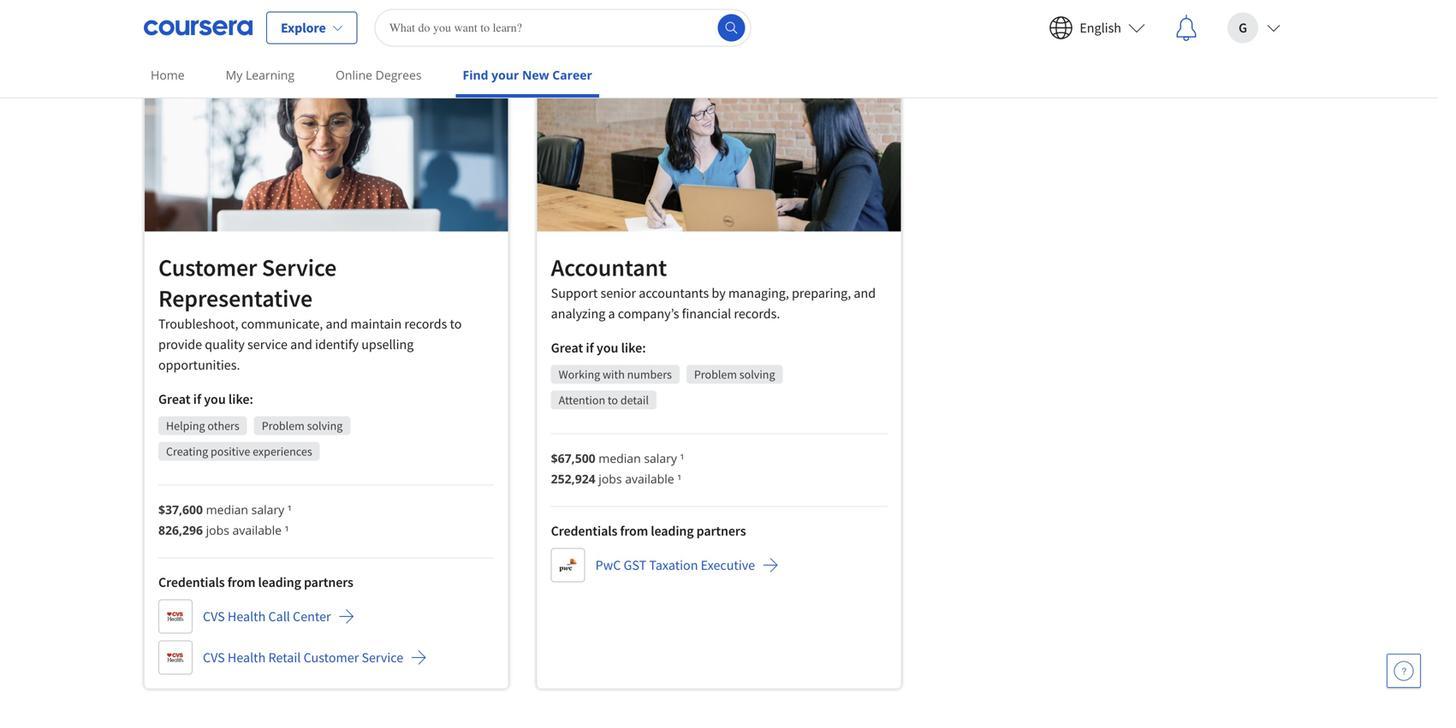 Task type: locate. For each thing, give the bounding box(es) containing it.
1 health from the top
[[228, 608, 266, 626]]

1 vertical spatial service
[[362, 650, 403, 667]]

service
[[247, 336, 288, 353]]

1 vertical spatial credentials from leading partners
[[158, 574, 353, 591]]

cvs inside cvs health call center link
[[203, 608, 225, 626]]

support right consulting
[[788, 14, 835, 31]]

solving down records.
[[740, 367, 775, 382]]

executive
[[701, 557, 755, 574]]

service
[[262, 253, 337, 283], [362, 650, 403, 667]]

quality
[[205, 336, 245, 353]]

great if you like: up with
[[551, 340, 646, 357]]

0 vertical spatial partners
[[697, 523, 746, 540]]

2 vertical spatial customer
[[304, 650, 359, 667]]

customer
[[641, 14, 696, 31], [158, 253, 257, 283], [304, 650, 359, 667]]

problem up experiences
[[262, 418, 305, 434]]

credentials down '826,296'
[[158, 574, 225, 591]]

1 vertical spatial great
[[158, 391, 191, 408]]

cvs health retail customer service link
[[158, 641, 427, 675]]

company's
[[618, 305, 679, 322]]

1 vertical spatial problem
[[262, 418, 305, 434]]

1 horizontal spatial problem
[[694, 367, 737, 382]]

salary
[[644, 450, 677, 467], [251, 502, 284, 518]]

0 vertical spatial customer
[[641, 14, 696, 31]]

1 horizontal spatial credentials from leading partners
[[551, 523, 746, 540]]

1 vertical spatial if
[[193, 391, 201, 408]]

0 vertical spatial health
[[228, 608, 266, 626]]

cvs left call
[[203, 608, 225, 626]]

0 horizontal spatial customer
[[158, 253, 257, 283]]

credentials from leading partners up gst
[[551, 523, 746, 540]]

find
[[463, 67, 488, 83]]

jobs inside $67,500 median salary ¹ 252,924 jobs available ¹
[[599, 471, 622, 487]]

2 cvs from the top
[[203, 650, 225, 667]]

1 vertical spatial from
[[227, 574, 256, 591]]

0 horizontal spatial problem
[[262, 418, 305, 434]]

health left call
[[228, 608, 266, 626]]

credentials up pwc in the bottom of the page
[[551, 523, 618, 540]]

median for representative
[[206, 502, 248, 518]]

jobs right '826,296'
[[206, 522, 229, 539]]

partners up center
[[304, 574, 353, 591]]

akamai
[[596, 14, 638, 31]]

1 horizontal spatial problem solving
[[694, 367, 775, 382]]

1 horizontal spatial solving
[[740, 367, 775, 382]]

g button
[[1214, 0, 1295, 55]]

0 vertical spatial solving
[[740, 367, 775, 382]]

great
[[551, 340, 583, 357], [158, 391, 191, 408]]

0 horizontal spatial problem solving
[[262, 418, 343, 434]]

median right the $67,500
[[599, 450, 641, 467]]

cvs down cvs health call center link
[[203, 650, 225, 667]]

attention
[[559, 393, 605, 408]]

$67,500
[[551, 450, 596, 467]]

if
[[586, 340, 594, 357], [193, 391, 201, 408]]

0 vertical spatial credentials
[[551, 523, 618, 540]]

1 horizontal spatial partners
[[697, 523, 746, 540]]

1 horizontal spatial leading
[[651, 523, 694, 540]]

0 horizontal spatial from
[[227, 574, 256, 591]]

credentials from leading partners for senior
[[551, 523, 746, 540]]

and right consulting
[[764, 14, 786, 31]]

health inside cvs health call center link
[[228, 608, 266, 626]]

1 vertical spatial leading
[[258, 574, 301, 591]]

like: up others at the left bottom of page
[[229, 391, 253, 408]]

problem solving up experiences
[[262, 418, 343, 434]]

1 horizontal spatial median
[[599, 450, 641, 467]]

accountant support senior accountants by managing, preparing, and analyzing a company's financial records.
[[551, 253, 876, 322]]

1 vertical spatial jobs
[[206, 522, 229, 539]]

0 horizontal spatial credentials
[[158, 574, 225, 591]]

help center image
[[1394, 661, 1414, 682]]

jobs right 252,924
[[599, 471, 622, 487]]

salary inside $37,600 median salary ¹ 826,296 jobs available ¹
[[251, 502, 284, 518]]

partners up executive
[[697, 523, 746, 540]]

a
[[608, 305, 615, 322]]

0 horizontal spatial support
[[551, 285, 598, 302]]

maintain
[[351, 316, 402, 333]]

available
[[625, 471, 674, 487], [232, 522, 282, 539]]

attention to detail
[[559, 393, 649, 408]]

1 horizontal spatial credentials
[[551, 523, 618, 540]]

and inside accountant support senior accountants by managing, preparing, and analyzing a company's financial records.
[[854, 285, 876, 302]]

cvs inside 'cvs health retail customer service' link
[[203, 650, 225, 667]]

english
[[1080, 19, 1122, 36]]

like: up numbers
[[621, 340, 646, 357]]

explore
[[281, 19, 326, 36]]

from up gst
[[620, 523, 648, 540]]

customer inside 'cvs health retail customer service' link
[[304, 650, 359, 667]]

great for representative
[[158, 391, 191, 408]]

0 vertical spatial service
[[262, 253, 337, 283]]

solving for accountant
[[740, 367, 775, 382]]

positive
[[211, 444, 250, 459]]

customer up representative
[[158, 253, 257, 283]]

0 vertical spatial great
[[551, 340, 583, 357]]

available inside $67,500 median salary ¹ 252,924 jobs available ¹
[[625, 471, 674, 487]]

customer inside the akamai customer consulting and support link
[[641, 14, 696, 31]]

health
[[228, 608, 266, 626], [228, 650, 266, 667]]

like:
[[621, 340, 646, 357], [229, 391, 253, 408]]

leading up call
[[258, 574, 301, 591]]

online
[[336, 67, 372, 83]]

akamai customer consulting and support link
[[551, 6, 859, 40]]

customer right the akamai
[[641, 14, 696, 31]]

1 horizontal spatial customer
[[304, 650, 359, 667]]

0 vertical spatial cvs
[[203, 608, 225, 626]]

your
[[492, 67, 519, 83]]

credentials from leading partners
[[551, 523, 746, 540], [158, 574, 353, 591]]

median inside $67,500 median salary ¹ 252,924 jobs available ¹
[[599, 450, 641, 467]]

2 horizontal spatial customer
[[641, 14, 696, 31]]

health inside 'cvs health retail customer service' link
[[228, 650, 266, 667]]

accountants
[[639, 285, 709, 302]]

0 horizontal spatial if
[[193, 391, 201, 408]]

solving up experiences
[[307, 418, 343, 434]]

you
[[597, 340, 619, 357], [204, 391, 226, 408]]

leading for representative
[[258, 574, 301, 591]]

0 horizontal spatial partners
[[304, 574, 353, 591]]

and down the communicate,
[[290, 336, 312, 353]]

center
[[293, 608, 331, 626]]

experiences
[[253, 444, 312, 459]]

from up cvs health call center link
[[227, 574, 256, 591]]

What do you want to learn? text field
[[375, 9, 751, 47]]

1 horizontal spatial jobs
[[599, 471, 622, 487]]

median for senior
[[599, 450, 641, 467]]

problem
[[694, 367, 737, 382], [262, 418, 305, 434]]

to
[[450, 316, 462, 333], [608, 393, 618, 408]]

problem down financial
[[694, 367, 737, 382]]

0 vertical spatial support
[[788, 14, 835, 31]]

helping others
[[166, 418, 239, 434]]

health for retail
[[228, 650, 266, 667]]

0 vertical spatial you
[[597, 340, 619, 357]]

1 vertical spatial credentials
[[158, 574, 225, 591]]

1 cvs from the top
[[203, 608, 225, 626]]

to right records
[[450, 316, 462, 333]]

records.
[[734, 305, 780, 322]]

1 horizontal spatial if
[[586, 340, 594, 357]]

1 vertical spatial problem solving
[[262, 418, 343, 434]]

online degrees link
[[329, 56, 429, 94]]

available right '826,296'
[[232, 522, 282, 539]]

1 horizontal spatial from
[[620, 523, 648, 540]]

jobs
[[599, 471, 622, 487], [206, 522, 229, 539]]

median
[[599, 450, 641, 467], [206, 502, 248, 518]]

1 horizontal spatial salary
[[644, 450, 677, 467]]

median inside $37,600 median salary ¹ 826,296 jobs available ¹
[[206, 502, 248, 518]]

0 horizontal spatial service
[[262, 253, 337, 283]]

0 horizontal spatial jobs
[[206, 522, 229, 539]]

if up working
[[586, 340, 594, 357]]

if for representative
[[193, 391, 201, 408]]

leading
[[651, 523, 694, 540], [258, 574, 301, 591]]

1 vertical spatial partners
[[304, 574, 353, 591]]

1 vertical spatial health
[[228, 650, 266, 667]]

pwc
[[596, 557, 621, 574]]

support up analyzing
[[551, 285, 598, 302]]

median right '$37,600'
[[206, 502, 248, 518]]

0 vertical spatial from
[[620, 523, 648, 540]]

None search field
[[375, 9, 751, 47]]

2 health from the top
[[228, 650, 266, 667]]

0 vertical spatial to
[[450, 316, 462, 333]]

1 vertical spatial you
[[204, 391, 226, 408]]

credentials from leading partners for representative
[[158, 574, 353, 591]]

cvs for cvs health call center
[[203, 608, 225, 626]]

1 vertical spatial customer
[[158, 253, 257, 283]]

salary inside $67,500 median salary ¹ 252,924 jobs available ¹
[[644, 450, 677, 467]]

0 horizontal spatial to
[[450, 316, 462, 333]]

partners
[[697, 523, 746, 540], [304, 574, 353, 591]]

1 vertical spatial cvs
[[203, 650, 225, 667]]

0 vertical spatial median
[[599, 450, 641, 467]]

and right preparing,
[[854, 285, 876, 302]]

1 vertical spatial support
[[551, 285, 598, 302]]

0 vertical spatial available
[[625, 471, 674, 487]]

0 horizontal spatial like:
[[229, 391, 253, 408]]

0 horizontal spatial great
[[158, 391, 191, 408]]

0 horizontal spatial solving
[[307, 418, 343, 434]]

1 horizontal spatial you
[[597, 340, 619, 357]]

great if you like: up helping others
[[158, 391, 253, 408]]

pwc gst taxation executive
[[596, 557, 755, 574]]

salary down detail
[[644, 450, 677, 467]]

like: for representative
[[229, 391, 253, 408]]

you up with
[[597, 340, 619, 357]]

1 horizontal spatial like:
[[621, 340, 646, 357]]

1 vertical spatial salary
[[251, 502, 284, 518]]

working
[[559, 367, 600, 382]]

0 vertical spatial salary
[[644, 450, 677, 467]]

1 horizontal spatial available
[[625, 471, 674, 487]]

1 vertical spatial available
[[232, 522, 282, 539]]

solving
[[740, 367, 775, 382], [307, 418, 343, 434]]

0 vertical spatial like:
[[621, 340, 646, 357]]

0 vertical spatial jobs
[[599, 471, 622, 487]]

problem solving down records.
[[694, 367, 775, 382]]

1 horizontal spatial service
[[362, 650, 403, 667]]

0 horizontal spatial great if you like:
[[158, 391, 253, 408]]

if up helping others
[[193, 391, 201, 408]]

available for representative
[[232, 522, 282, 539]]

g
[[1239, 19, 1247, 36]]

health for call
[[228, 608, 266, 626]]

credentials
[[551, 523, 618, 540], [158, 574, 225, 591]]

0 horizontal spatial median
[[206, 502, 248, 518]]

support inside accountant support senior accountants by managing, preparing, and analyzing a company's financial records.
[[551, 285, 598, 302]]

leading up taxation
[[651, 523, 694, 540]]

problem solving for customer service representative
[[262, 418, 343, 434]]

0 vertical spatial if
[[586, 340, 594, 357]]

senior
[[601, 285, 636, 302]]

salary down experiences
[[251, 502, 284, 518]]

analyzing
[[551, 305, 606, 322]]

0 vertical spatial leading
[[651, 523, 694, 540]]

working with numbers
[[559, 367, 672, 382]]

health left retail
[[228, 650, 266, 667]]

1 horizontal spatial great
[[551, 340, 583, 357]]

and
[[764, 14, 786, 31], [854, 285, 876, 302], [326, 316, 348, 333], [290, 336, 312, 353]]

salary for representative
[[251, 502, 284, 518]]

0 horizontal spatial you
[[204, 391, 226, 408]]

cvs
[[203, 608, 225, 626], [203, 650, 225, 667]]

great up helping
[[158, 391, 191, 408]]

0 horizontal spatial credentials from leading partners
[[158, 574, 353, 591]]

and up identify
[[326, 316, 348, 333]]

1 vertical spatial solving
[[307, 418, 343, 434]]

0 horizontal spatial salary
[[251, 502, 284, 518]]

my
[[226, 67, 243, 83]]

1 horizontal spatial great if you like:
[[551, 340, 646, 357]]

0 vertical spatial problem solving
[[694, 367, 775, 382]]

jobs inside $37,600 median salary ¹ 826,296 jobs available ¹
[[206, 522, 229, 539]]

explore button
[[266, 12, 358, 44]]

1 horizontal spatial to
[[608, 393, 618, 408]]

to inside customer service representative troubleshoot, communicate, and maintain records to provide quality service and identify upselling opportunities.
[[450, 316, 462, 333]]

1 vertical spatial great if you like:
[[158, 391, 253, 408]]

1 vertical spatial like:
[[229, 391, 253, 408]]

from for senior
[[620, 523, 648, 540]]

0 horizontal spatial leading
[[258, 574, 301, 591]]

support
[[788, 14, 835, 31], [551, 285, 598, 302]]

customer down center
[[304, 650, 359, 667]]

1 vertical spatial median
[[206, 502, 248, 518]]

available inside $37,600 median salary ¹ 826,296 jobs available ¹
[[232, 522, 282, 539]]

available right 252,924
[[625, 471, 674, 487]]

0 vertical spatial great if you like:
[[551, 340, 646, 357]]

great up working
[[551, 340, 583, 357]]

0 vertical spatial credentials from leading partners
[[551, 523, 746, 540]]

¹
[[680, 450, 684, 467], [677, 471, 682, 487], [288, 502, 292, 518], [285, 522, 289, 539]]

you up others at the left bottom of page
[[204, 391, 226, 408]]

to left detail
[[608, 393, 618, 408]]

1 vertical spatial to
[[608, 393, 618, 408]]

career
[[552, 67, 592, 83]]

0 vertical spatial problem
[[694, 367, 737, 382]]

0 horizontal spatial available
[[232, 522, 282, 539]]

credentials from leading partners up cvs health call center link
[[158, 574, 353, 591]]



Task type: vqa. For each thing, say whether or not it's contained in the screenshot.
MORE OPTION FOR GENERATIVE AI FOR EVERYONE image
no



Task type: describe. For each thing, give the bounding box(es) containing it.
upselling
[[362, 336, 414, 353]]

taxation
[[649, 557, 698, 574]]

credentials for representative
[[158, 574, 225, 591]]

call
[[268, 608, 290, 626]]

troubleshoot,
[[158, 316, 238, 333]]

identify
[[315, 336, 359, 353]]

you for senior
[[597, 340, 619, 357]]

problem for senior
[[694, 367, 737, 382]]

coursera image
[[144, 14, 253, 42]]

problem solving for accountant
[[694, 367, 775, 382]]

$67,500 median salary ¹ 252,924 jobs available ¹
[[551, 450, 684, 487]]

252,924
[[551, 471, 596, 487]]

problem for representative
[[262, 418, 305, 434]]

representative
[[158, 284, 313, 313]]

by
[[712, 285, 726, 302]]

$37,600
[[158, 502, 203, 518]]

numbers
[[627, 367, 672, 382]]

cvs for cvs health retail customer service
[[203, 650, 225, 667]]

$37,600 median salary ¹ 826,296 jobs available ¹
[[158, 502, 292, 539]]

preparing,
[[792, 285, 851, 302]]

great if you like: for representative
[[158, 391, 253, 408]]

find your new career
[[463, 67, 592, 83]]

degrees
[[376, 67, 422, 83]]

new
[[522, 67, 549, 83]]

opportunities.
[[158, 357, 240, 374]]

detail
[[621, 393, 649, 408]]

leading for senior
[[651, 523, 694, 540]]

great for senior
[[551, 340, 583, 357]]

with
[[603, 367, 625, 382]]

creating positive experiences
[[166, 444, 312, 459]]

salary for senior
[[644, 450, 677, 467]]

home link
[[144, 56, 192, 94]]

cvs health retail customer service
[[203, 650, 403, 667]]

accountant
[[551, 253, 667, 283]]

credentials for senior
[[551, 523, 618, 540]]

like: for senior
[[621, 340, 646, 357]]

my learning link
[[219, 56, 301, 94]]

you for representative
[[204, 391, 226, 408]]

pwc gst taxation executive link
[[551, 548, 779, 583]]

financial
[[682, 305, 731, 322]]

jobs for representative
[[206, 522, 229, 539]]

helping
[[166, 418, 205, 434]]

great if you like: for senior
[[551, 340, 646, 357]]

customer inside customer service representative troubleshoot, communicate, and maintain records to provide quality service and identify upselling opportunities.
[[158, 253, 257, 283]]

available for senior
[[625, 471, 674, 487]]

communicate,
[[241, 316, 323, 333]]

service inside customer service representative troubleshoot, communicate, and maintain records to provide quality service and identify upselling opportunities.
[[262, 253, 337, 283]]

provide
[[158, 336, 202, 353]]

gst
[[624, 557, 647, 574]]

learning
[[246, 67, 295, 83]]

jobs for senior
[[599, 471, 622, 487]]

english button
[[1035, 0, 1159, 55]]

online degrees
[[336, 67, 422, 83]]

1 horizontal spatial support
[[788, 14, 835, 31]]

cvs health call center link
[[158, 600, 355, 634]]

cvs health call center
[[203, 608, 331, 626]]

from for representative
[[227, 574, 256, 591]]

managing,
[[729, 285, 789, 302]]

home
[[151, 67, 185, 83]]

find your new career link
[[456, 56, 599, 98]]

consulting
[[699, 14, 761, 31]]

customer service representative troubleshoot, communicate, and maintain records to provide quality service and identify upselling opportunities.
[[158, 253, 462, 374]]

partners for senior
[[697, 523, 746, 540]]

826,296
[[158, 522, 203, 539]]

if for senior
[[586, 340, 594, 357]]

solving for customer service representative
[[307, 418, 343, 434]]

others
[[208, 418, 239, 434]]

retail
[[268, 650, 301, 667]]

my learning
[[226, 67, 295, 83]]

creating
[[166, 444, 208, 459]]

partners for representative
[[304, 574, 353, 591]]

akamai customer consulting and support
[[596, 14, 835, 31]]

records
[[404, 316, 447, 333]]



